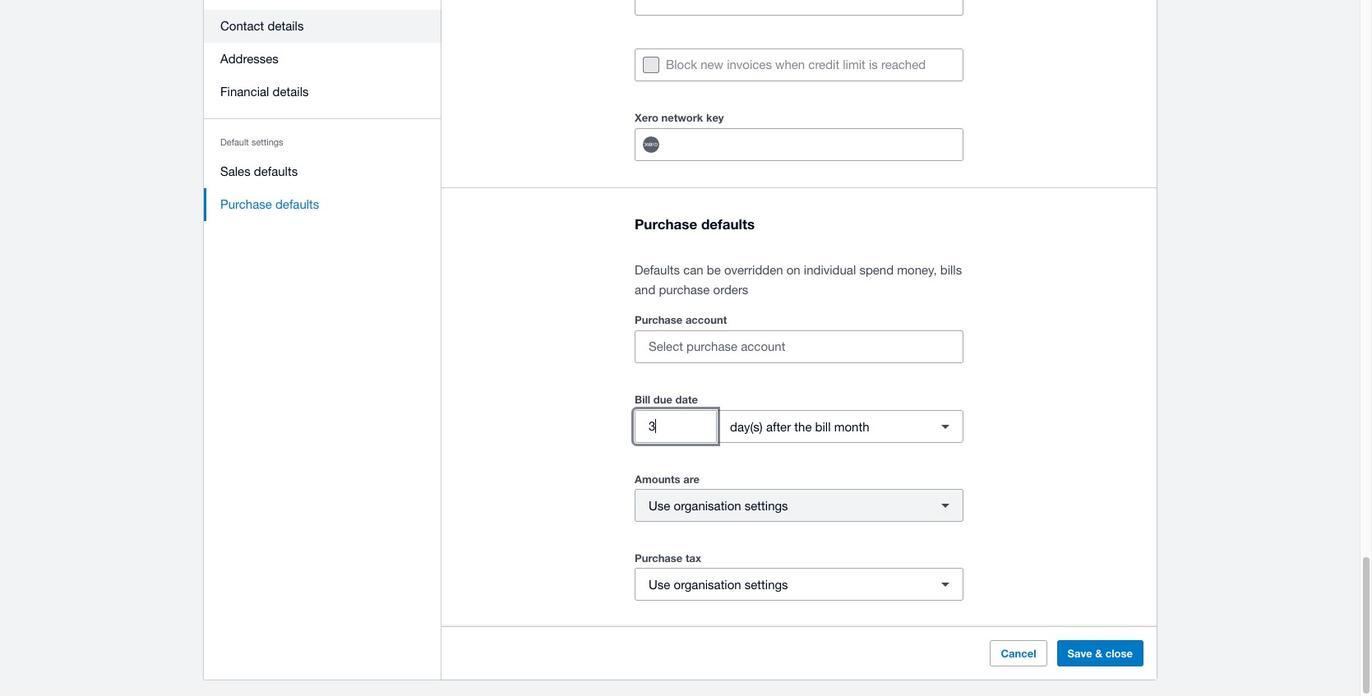 Task type: vqa. For each thing, say whether or not it's contained in the screenshot.
Sales overview Link
no



Task type: describe. For each thing, give the bounding box(es) containing it.
sales defaults link
[[204, 155, 442, 188]]

1 vertical spatial purchase defaults
[[635, 215, 755, 233]]

new
[[701, 57, 724, 71]]

day(s) after the bill month button
[[716, 410, 964, 443]]

settings for 2nd use organisation settings popup button from the bottom
[[745, 499, 788, 513]]

Purchase account field
[[636, 331, 963, 363]]

financial details link
[[204, 76, 442, 109]]

bill
[[635, 393, 651, 406]]

purchase account
[[635, 313, 727, 327]]

sales defaults
[[220, 164, 298, 178]]

save
[[1068, 647, 1093, 660]]

can
[[684, 263, 704, 277]]

credit
[[809, 57, 840, 71]]

bill
[[815, 420, 831, 434]]

spend
[[860, 263, 894, 277]]

financial
[[220, 85, 269, 99]]

none number field inside the bill due date group
[[636, 411, 716, 443]]

amounts are
[[635, 473, 700, 486]]

use organisation settings for 1st use organisation settings popup button from the bottom
[[649, 578, 788, 592]]

default settings
[[220, 137, 283, 147]]

&
[[1096, 647, 1103, 660]]

purchase left tax
[[635, 552, 683, 565]]

contact details link
[[204, 10, 442, 43]]

block new invoices when credit limit is reached
[[666, 57, 926, 71]]

use organisation settings for 2nd use organisation settings popup button from the bottom
[[649, 499, 788, 513]]

addresses link
[[204, 43, 442, 76]]

details for financial details
[[273, 85, 309, 99]]

orders
[[713, 283, 749, 297]]

use for 2nd use organisation settings popup button from the bottom
[[649, 499, 671, 513]]

invoices
[[727, 57, 772, 71]]

defaults
[[635, 263, 680, 277]]

individual
[[804, 263, 856, 277]]

cancel button
[[990, 641, 1047, 667]]

contact
[[220, 19, 264, 33]]

tax
[[686, 552, 701, 565]]

organisation for 2nd use organisation settings popup button from the bottom
[[674, 499, 741, 513]]

day(s) after the bill month
[[730, 420, 870, 434]]

details for contact details
[[268, 19, 304, 33]]

menu containing contact details
[[204, 0, 442, 231]]

bill due date group
[[635, 410, 964, 443]]

sales
[[220, 164, 251, 178]]

is
[[869, 57, 878, 71]]

money,
[[897, 263, 937, 277]]

addresses
[[220, 52, 279, 66]]

organisation for 1st use organisation settings popup button from the bottom
[[674, 578, 741, 592]]

save & close button
[[1057, 641, 1144, 667]]

defaults for the sales defaults link
[[254, 164, 298, 178]]



Task type: locate. For each thing, give the bounding box(es) containing it.
use organisation settings
[[649, 499, 788, 513], [649, 578, 788, 592]]

details down addresses link
[[273, 85, 309, 99]]

defaults can be overridden on individual spend money, bills and purchase orders
[[635, 263, 962, 297]]

0 vertical spatial details
[[268, 19, 304, 33]]

purchase defaults down sales defaults
[[220, 197, 319, 211]]

are
[[684, 473, 700, 486]]

contact details
[[220, 19, 304, 33]]

use organisation settings down tax
[[649, 578, 788, 592]]

2 use from the top
[[649, 578, 671, 592]]

details
[[268, 19, 304, 33], [273, 85, 309, 99]]

bill due date
[[635, 393, 698, 406]]

cancel
[[1001, 647, 1037, 660]]

reached
[[882, 57, 926, 71]]

organisation down are
[[674, 499, 741, 513]]

defaults down default settings
[[254, 164, 298, 178]]

purchase defaults up can
[[635, 215, 755, 233]]

defaults for purchase defaults link
[[275, 197, 319, 211]]

organisation down tax
[[674, 578, 741, 592]]

save & close
[[1068, 647, 1133, 660]]

0 vertical spatial settings
[[252, 137, 283, 147]]

be
[[707, 263, 721, 277]]

due
[[654, 393, 673, 406]]

1 use organisation settings button from the top
[[635, 489, 964, 522]]

details inside financial details "link"
[[273, 85, 309, 99]]

limit
[[843, 57, 866, 71]]

1 horizontal spatial purchase defaults
[[635, 215, 755, 233]]

use organisation settings button
[[635, 489, 964, 522], [635, 568, 964, 601]]

Xero network key field
[[674, 129, 963, 160]]

1 vertical spatial use organisation settings
[[649, 578, 788, 592]]

1 use from the top
[[649, 499, 671, 513]]

use down amounts in the left bottom of the page
[[649, 499, 671, 513]]

purchase tax
[[635, 552, 701, 565]]

0 vertical spatial use
[[649, 499, 671, 513]]

1 vertical spatial use organisation settings button
[[635, 568, 964, 601]]

xero network key
[[635, 111, 724, 124]]

purchase
[[659, 283, 710, 297]]

1 vertical spatial defaults
[[275, 197, 319, 211]]

purchase
[[220, 197, 272, 211], [635, 215, 698, 233], [635, 313, 683, 327], [635, 552, 683, 565]]

default
[[220, 137, 249, 147]]

xero
[[635, 111, 659, 124]]

purchase defaults
[[220, 197, 319, 211], [635, 215, 755, 233]]

1 use organisation settings from the top
[[649, 499, 788, 513]]

2 vertical spatial defaults
[[701, 215, 755, 233]]

0 vertical spatial use organisation settings
[[649, 499, 788, 513]]

use down purchase tax
[[649, 578, 671, 592]]

account
[[686, 313, 727, 327]]

bills
[[941, 263, 962, 277]]

financial details
[[220, 85, 309, 99]]

amounts
[[635, 473, 681, 486]]

2 use organisation settings button from the top
[[635, 568, 964, 601]]

block
[[666, 57, 697, 71]]

use
[[649, 499, 671, 513], [649, 578, 671, 592]]

None number field
[[636, 411, 716, 443]]

0 vertical spatial organisation
[[674, 499, 741, 513]]

on
[[787, 263, 801, 277]]

0 horizontal spatial purchase defaults
[[220, 197, 319, 211]]

settings for 1st use organisation settings popup button from the bottom
[[745, 578, 788, 592]]

when
[[776, 57, 805, 71]]

overridden
[[724, 263, 783, 277]]

defaults down the sales defaults link
[[275, 197, 319, 211]]

0 vertical spatial use organisation settings button
[[635, 489, 964, 522]]

and
[[635, 283, 656, 297]]

2 vertical spatial settings
[[745, 578, 788, 592]]

1 vertical spatial details
[[273, 85, 309, 99]]

use organisation settings down are
[[649, 499, 788, 513]]

network
[[662, 111, 703, 124]]

day(s)
[[730, 420, 763, 434]]

use for 1st use organisation settings popup button from the bottom
[[649, 578, 671, 592]]

purchase down and
[[635, 313, 683, 327]]

1 vertical spatial organisation
[[674, 578, 741, 592]]

purchase down sales on the top of page
[[220, 197, 272, 211]]

settings
[[252, 137, 283, 147], [745, 499, 788, 513], [745, 578, 788, 592]]

menu
[[204, 0, 442, 231]]

purchase defaults link
[[204, 188, 442, 221]]

1 organisation from the top
[[674, 499, 741, 513]]

defaults up be
[[701, 215, 755, 233]]

details right contact on the left of page
[[268, 19, 304, 33]]

0 vertical spatial defaults
[[254, 164, 298, 178]]

Credit limit amount number field
[[636, 0, 963, 15]]

2 organisation from the top
[[674, 578, 741, 592]]

after
[[766, 420, 791, 434]]

close
[[1106, 647, 1133, 660]]

1 vertical spatial use
[[649, 578, 671, 592]]

month
[[834, 420, 870, 434]]

organisation
[[674, 499, 741, 513], [674, 578, 741, 592]]

the
[[795, 420, 812, 434]]

details inside contact details link
[[268, 19, 304, 33]]

key
[[706, 111, 724, 124]]

purchase up defaults
[[635, 215, 698, 233]]

1 vertical spatial settings
[[745, 499, 788, 513]]

date
[[676, 393, 698, 406]]

2 use organisation settings from the top
[[649, 578, 788, 592]]

0 vertical spatial purchase defaults
[[220, 197, 319, 211]]

defaults
[[254, 164, 298, 178], [275, 197, 319, 211], [701, 215, 755, 233]]



